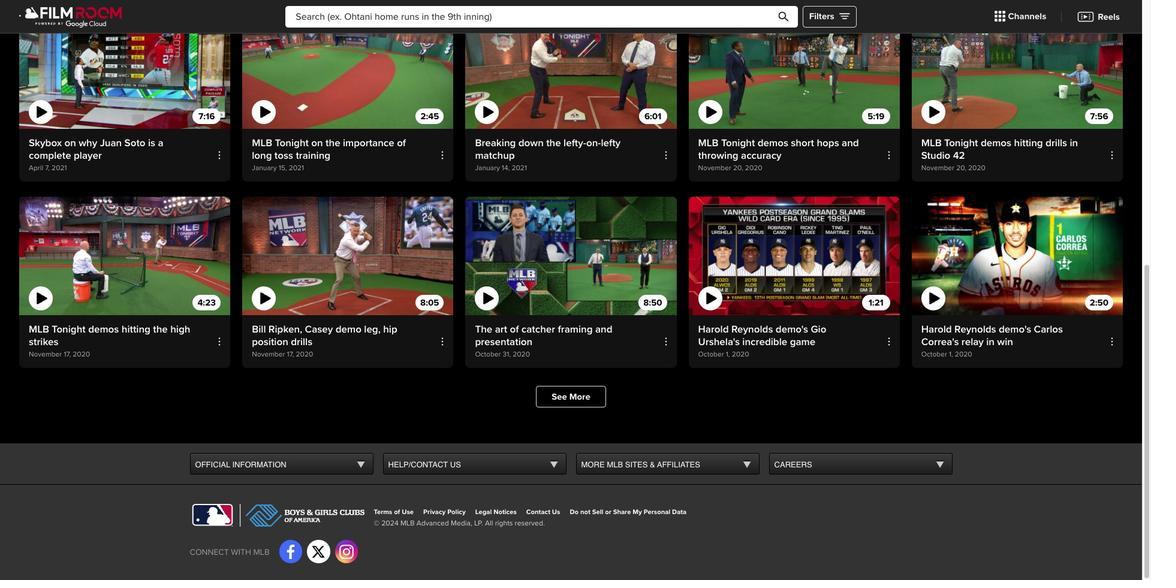 Task type: vqa. For each thing, say whether or not it's contained in the screenshot.


Task type: locate. For each thing, give the bounding box(es) containing it.
high
[[170, 323, 190, 336]]

january down the matchup
[[475, 164, 500, 173]]

reynolds
[[732, 323, 773, 336], [955, 323, 997, 336]]

tonight inside mlb tonight demos hitting drills in studio 42 november 20, 2020
[[945, 137, 979, 150]]

demo's for game
[[776, 323, 808, 336]]

2021 inside mlb tonight on the importance of long toss training january 15, 2021
[[289, 164, 304, 173]]

1, inside harold reynolds demo's gio urshela's incredible game october 1, 2020
[[726, 350, 730, 359]]

1 horizontal spatial on
[[311, 137, 323, 150]]

2 demo's from the left
[[999, 323, 1032, 336]]

0 horizontal spatial demo's
[[776, 323, 808, 336]]

20, inside mlb tonight demos hitting drills in studio 42 november 20, 2020
[[957, 164, 967, 173]]

1,
[[726, 350, 730, 359], [949, 350, 953, 359]]

mlb inside mlb tonight demos hitting drills in studio 42 november 20, 2020
[[922, 137, 942, 150]]

2 20, from the left
[[957, 164, 967, 173]]

20, inside "mlb tonight demos short hops and throwing accuracy november 20, 2020"
[[733, 164, 744, 173]]

1 reynolds from the left
[[732, 323, 773, 336]]

1 1, from the left
[[726, 350, 730, 359]]

complete
[[29, 150, 71, 162]]

november for throwing
[[698, 164, 732, 173]]

and for mlb tonight demos short hops and throwing accuracy
[[842, 137, 859, 150]]

2 reynolds from the left
[[955, 323, 997, 336]]

hitting for drills
[[1014, 137, 1043, 150]]

2 horizontal spatial demos
[[981, 137, 1012, 150]]

0 horizontal spatial october
[[475, 350, 501, 359]]

the left high
[[153, 323, 168, 336]]

2021
[[52, 164, 67, 173], [289, 164, 304, 173], [512, 164, 527, 173]]

channels button
[[986, 4, 1056, 29]]

hip
[[383, 323, 398, 336]]

share
[[613, 509, 631, 517]]

0 horizontal spatial and
[[595, 323, 613, 336]]

demos for november
[[88, 323, 119, 336]]

the art of catcher framing and presentation october 31, 2020
[[475, 323, 613, 359]]

on
[[65, 137, 76, 150], [311, 137, 323, 150]]

of left use
[[394, 509, 400, 517]]

january
[[252, 164, 277, 173], [475, 164, 500, 173]]

filters
[[809, 11, 835, 22]]

1 2021 from the left
[[52, 164, 67, 173]]

1 horizontal spatial 1,
[[949, 350, 953, 359]]

0 horizontal spatial 20,
[[733, 164, 744, 173]]

harold left relay
[[922, 323, 952, 336]]

0 horizontal spatial 17,
[[64, 350, 71, 359]]

17, inside the mlb tonight demos hitting the high strikes november 17, 2020
[[64, 350, 71, 359]]

hitting for the
[[122, 323, 150, 336]]

1 horizontal spatial in
[[1070, 137, 1078, 150]]

use
[[402, 509, 414, 517]]

of right 'importance'
[[397, 137, 406, 150]]

toss
[[275, 150, 293, 162]]

reynolds demo's carlos correa image
[[912, 197, 1123, 316]]

january inside breaking down the lefty-on-lefty matchup january 14, 2021
[[475, 164, 500, 173]]

the left lefty-
[[546, 137, 561, 150]]

1 horizontal spatial reynolds
[[955, 323, 997, 336]]

reynolds inside harold reynolds demo's carlos correa's relay in win october 1, 2020
[[955, 323, 997, 336]]

2 horizontal spatial 2021
[[512, 164, 527, 173]]

2 harold from the left
[[922, 323, 952, 336]]

tonight
[[275, 137, 309, 150], [721, 137, 755, 150], [945, 137, 979, 150], [52, 323, 86, 336]]

7:16
[[199, 111, 215, 122]]

3 october from the left
[[922, 350, 948, 359]]

0 horizontal spatial demos
[[88, 323, 119, 336]]

lefty
[[601, 137, 621, 150]]

connect with mlb
[[190, 548, 270, 558]]

october down correa's
[[922, 350, 948, 359]]

october for the art of catcher framing and presentation
[[475, 350, 501, 359]]

on right toss
[[311, 137, 323, 150]]

2021 right 7,
[[52, 164, 67, 173]]

demos for accuracy
[[758, 137, 789, 150]]

relay
[[962, 336, 984, 349]]

1 horizontal spatial 2021
[[289, 164, 304, 173]]

lefty vs lefty demonstration image
[[466, 10, 677, 129]]

7,
[[45, 164, 50, 173]]

of
[[397, 137, 406, 150], [510, 323, 519, 336], [394, 509, 400, 517]]

october inside the art of catcher framing and presentation october 31, 2020
[[475, 350, 501, 359]]

and inside the art of catcher framing and presentation october 31, 2020
[[595, 323, 613, 336]]

november down studio
[[922, 164, 955, 173]]

demos inside the mlb tonight demos hitting the high strikes november 17, 2020
[[88, 323, 119, 336]]

or
[[605, 509, 612, 517]]

harold for harold reynolds demo's carlos correa's relay in win
[[922, 323, 952, 336]]

demo's left "gio"
[[776, 323, 808, 336]]

2021 right 15,
[[289, 164, 304, 173]]

3 2021 from the left
[[512, 164, 527, 173]]

2 horizontal spatial the
[[546, 137, 561, 150]]

boys and girls club of america image
[[240, 505, 364, 527]]

20, down 42
[[957, 164, 967, 173]]

harold inside harold reynolds demo's carlos correa's relay in win october 1, 2020
[[922, 323, 952, 336]]

0 vertical spatial drills
[[1046, 137, 1068, 150]]

0 horizontal spatial 1,
[[726, 350, 730, 359]]

contact
[[526, 509, 551, 517]]

and
[[842, 137, 859, 150], [595, 323, 613, 336]]

demos, drills with leg position image
[[242, 197, 454, 316]]

17,
[[64, 350, 71, 359], [287, 350, 294, 359]]

privacy policy link
[[423, 509, 466, 517]]

0 horizontal spatial harold
[[698, 323, 729, 336]]

harold
[[698, 323, 729, 336], [922, 323, 952, 336]]

demo's left carlos
[[999, 323, 1032, 336]]

and inside "mlb tonight demos short hops and throwing accuracy november 20, 2020"
[[842, 137, 859, 150]]

1 on from the left
[[65, 137, 76, 150]]

throwing
[[698, 150, 739, 162]]

0 horizontal spatial reynolds
[[732, 323, 773, 336]]

mlb tonight on the importance of long toss training january 15, 2021
[[252, 137, 406, 173]]

harold left the incredible
[[698, 323, 729, 336]]

2:50
[[1090, 297, 1109, 308]]

short
[[791, 137, 814, 150]]

2021 for toss
[[289, 164, 304, 173]]

0 horizontal spatial the
[[153, 323, 168, 336]]

1 horizontal spatial demo's
[[999, 323, 1032, 336]]

1 vertical spatial and
[[595, 323, 613, 336]]

©
[[374, 520, 380, 529]]

reels button
[[1068, 4, 1129, 29]]

6:01
[[645, 111, 662, 122]]

20, down "throwing" at the right of the page
[[733, 164, 744, 173]]

2 1, from the left
[[949, 350, 953, 359]]

studio
[[922, 150, 951, 162]]

2 2021 from the left
[[289, 164, 304, 173]]

november down position
[[252, 350, 285, 359]]

1 horizontal spatial 17,
[[287, 350, 294, 359]]

november down "throwing" at the right of the page
[[698, 164, 732, 173]]

reynolds inside harold reynolds demo's gio urshela's incredible game october 1, 2020
[[732, 323, 773, 336]]

0 vertical spatial hitting
[[1014, 137, 1043, 150]]

do not sell or share my personal data link
[[570, 509, 687, 517]]

2021 for complete
[[52, 164, 67, 173]]

0 horizontal spatial hitting
[[122, 323, 150, 336]]

17, inside bill ripken, casey demo leg, hip position drills november 17, 2020
[[287, 350, 294, 359]]

october down urshela's
[[698, 350, 724, 359]]

demo's inside harold reynolds demo's carlos correa's relay in win october 1, 2020
[[999, 323, 1032, 336]]

october left 31,
[[475, 350, 501, 359]]

demos inside mlb tonight demos hitting drills in studio 42 november 20, 2020
[[981, 137, 1012, 150]]

1 vertical spatial drills
[[291, 336, 313, 349]]

a
[[158, 137, 163, 150]]

2021 inside skybox on why juan soto is a complete player april 7, 2021
[[52, 164, 67, 173]]

january inside mlb tonight on the importance of long toss training january 15, 2021
[[252, 164, 277, 173]]

help/contact
[[388, 461, 448, 470]]

1 horizontal spatial 20,
[[957, 164, 967, 173]]

0 horizontal spatial on
[[65, 137, 76, 150]]

1 january from the left
[[252, 164, 277, 173]]

with
[[231, 548, 251, 558]]

0 horizontal spatial 2021
[[52, 164, 67, 173]]

mlb inside "mlb tonight demos short hops and throwing accuracy november 20, 2020"
[[698, 137, 719, 150]]

connect
[[190, 548, 229, 558]]

0 vertical spatial of
[[397, 137, 406, 150]]

november for position
[[252, 350, 285, 359]]

tonight inside the mlb tonight demos hitting the high strikes november 17, 2020
[[52, 323, 86, 336]]

november down strikes
[[29, 350, 62, 359]]

mlb.com image
[[190, 505, 235, 527]]

1 october from the left
[[475, 350, 501, 359]]

carlos
[[1034, 323, 1063, 336]]

more
[[581, 461, 605, 470]]

of inside the art of catcher framing and presentation october 31, 2020
[[510, 323, 519, 336]]

rights
[[495, 520, 513, 529]]

hitting inside the mlb tonight demos hitting the high strikes november 17, 2020
[[122, 323, 150, 336]]

demos inside "mlb tonight demos short hops and throwing accuracy november 20, 2020"
[[758, 137, 789, 150]]

harold for harold reynolds demo's gio urshela's incredible game
[[698, 323, 729, 336]]

2020 inside bill ripken, casey demo leg, hip position drills november 17, 2020
[[296, 350, 313, 359]]

november inside mlb tonight demos hitting drills in studio 42 november 20, 2020
[[922, 164, 955, 173]]

0 horizontal spatial in
[[987, 336, 995, 349]]

demo's inside harold reynolds demo's gio urshela's incredible game october 1, 2020
[[776, 323, 808, 336]]

hitting inside mlb tonight demos hitting drills in studio 42 november 20, 2020
[[1014, 137, 1043, 150]]

0 horizontal spatial january
[[252, 164, 277, 173]]

in inside mlb tonight demos hitting drills in studio 42 november 20, 2020
[[1070, 137, 1078, 150]]

1 horizontal spatial harold
[[922, 323, 952, 336]]

official information button
[[190, 454, 373, 476]]

1 vertical spatial of
[[510, 323, 519, 336]]

january down long
[[252, 164, 277, 173]]

0 vertical spatial and
[[842, 137, 859, 150]]

november inside bill ripken, casey demo leg, hip position drills november 17, 2020
[[252, 350, 285, 359]]

official
[[195, 461, 230, 470]]

2 january from the left
[[475, 164, 500, 173]]

strikes
[[29, 336, 58, 349]]

sites
[[625, 461, 648, 470]]

2 17, from the left
[[287, 350, 294, 359]]

2020
[[745, 164, 763, 173], [969, 164, 986, 173], [73, 350, 90, 359], [296, 350, 313, 359], [513, 350, 530, 359], [732, 350, 749, 359], [955, 350, 973, 359]]

0 vertical spatial in
[[1070, 137, 1078, 150]]

and right framing
[[595, 323, 613, 336]]

reynolds left game
[[732, 323, 773, 336]]

tonight inside "mlb tonight demos short hops and throwing accuracy november 20, 2020"
[[721, 137, 755, 150]]

reynolds left win
[[955, 323, 997, 336]]

october for harold reynolds demo's gio urshela's incredible game
[[698, 350, 724, 359]]

1 horizontal spatial october
[[698, 350, 724, 359]]

the left 'importance'
[[326, 137, 340, 150]]

media,
[[451, 520, 472, 529]]

20, for 42
[[957, 164, 967, 173]]

leg,
[[364, 323, 381, 336]]

2 october from the left
[[698, 350, 724, 359]]

october inside harold reynolds demo's gio urshela's incredible game october 1, 2020
[[698, 350, 724, 359]]

tonight inside mlb tonight on the importance of long toss training january 15, 2021
[[275, 137, 309, 150]]

of right art
[[510, 323, 519, 336]]

2020 inside harold reynolds demo's gio urshela's incredible game october 1, 2020
[[732, 350, 749, 359]]

0 horizontal spatial drills
[[291, 336, 313, 349]]

reynolds for relay
[[955, 323, 997, 336]]

on-
[[587, 137, 601, 150]]

1 horizontal spatial drills
[[1046, 137, 1068, 150]]

incredible
[[743, 336, 788, 349]]

on inside mlb tonight on the importance of long toss training january 15, 2021
[[311, 137, 323, 150]]

2 horizontal spatial october
[[922, 350, 948, 359]]

1 demo's from the left
[[776, 323, 808, 336]]

juan
[[100, 137, 122, 150]]

42
[[953, 150, 965, 162]]

1 20, from the left
[[733, 164, 744, 173]]

1 harold from the left
[[698, 323, 729, 336]]

training
[[296, 150, 331, 162]]

more
[[570, 392, 591, 403]]

1 vertical spatial in
[[987, 336, 995, 349]]

harold inside harold reynolds demo's gio urshela's incredible game october 1, 2020
[[698, 323, 729, 336]]

is
[[148, 137, 155, 150]]

1 horizontal spatial demos
[[758, 137, 789, 150]]

1 horizontal spatial january
[[475, 164, 500, 173]]

1 horizontal spatial and
[[842, 137, 859, 150]]

1, down correa's
[[949, 350, 953, 359]]

bill
[[252, 323, 266, 336]]

on left why
[[65, 137, 76, 150]]

terms of use link
[[374, 509, 414, 517]]

2020 inside the mlb tonight demos hitting the high strikes november 17, 2020
[[73, 350, 90, 359]]

1 17, from the left
[[64, 350, 71, 359]]

in
[[1070, 137, 1078, 150], [987, 336, 995, 349]]

1, down urshela's
[[726, 350, 730, 359]]

drills
[[1046, 137, 1068, 150], [291, 336, 313, 349]]

of inside mlb tonight on the importance of long toss training january 15, 2021
[[397, 137, 406, 150]]

reels
[[1098, 11, 1120, 22]]

skybox
[[29, 137, 62, 150]]

and right hops
[[842, 137, 859, 150]]

do
[[570, 509, 579, 517]]

hitting
[[1014, 137, 1043, 150], [122, 323, 150, 336]]

harold reynolds demo's gio urshela's incredible game october 1, 2020
[[698, 323, 827, 359]]

1 vertical spatial hitting
[[122, 323, 150, 336]]

2021 right 14,
[[512, 164, 527, 173]]

november inside "mlb tonight demos short hops and throwing accuracy november 20, 2020"
[[698, 164, 732, 173]]

2 vertical spatial of
[[394, 509, 400, 517]]

notices
[[494, 509, 517, 517]]

1 horizontal spatial the
[[326, 137, 340, 150]]

1 horizontal spatial hitting
[[1014, 137, 1043, 150]]

2 on from the left
[[311, 137, 323, 150]]



Task type: describe. For each thing, give the bounding box(es) containing it.
demo's for in
[[999, 323, 1032, 336]]

15,
[[279, 164, 287, 173]]

presentation
[[475, 336, 533, 349]]

drills inside bill ripken, casey demo leg, hip position drills november 17, 2020
[[291, 336, 313, 349]]

my
[[633, 509, 642, 517]]

mlb film room - powered by google cloud image
[[19, 5, 123, 28]]

the inside the mlb tonight demos hitting the high strikes november 17, 2020
[[153, 323, 168, 336]]

© 2024 mlb advanced media, lp. all rights reserved.
[[374, 520, 545, 529]]

correa's
[[922, 336, 959, 349]]

mlb tonight demos hitting drills in studio 42 november 20, 2020
[[922, 137, 1078, 173]]

official information
[[195, 461, 287, 470]]

framing
[[558, 323, 593, 336]]

the
[[475, 323, 493, 336]]

april
[[29, 164, 43, 173]]

why
[[79, 137, 97, 150]]

player
[[74, 150, 102, 162]]

position
[[252, 336, 288, 349]]

october inside harold reynolds demo's carlos correa's relay in win october 1, 2020
[[922, 350, 948, 359]]

more mlb sites & affiliates button
[[577, 454, 759, 476]]

tonight for toss
[[275, 137, 309, 150]]

all
[[485, 520, 493, 529]]

personal
[[644, 509, 671, 517]]

and for the art of catcher framing and presentation
[[595, 323, 613, 336]]

mlb tonight's hitting demo image
[[912, 10, 1123, 129]]

catcher framing and presentation image
[[466, 197, 677, 316]]

us
[[450, 461, 461, 470]]

data
[[672, 509, 687, 517]]

terms
[[374, 509, 392, 517]]

demos for 42
[[981, 137, 1012, 150]]

affiliates
[[657, 461, 700, 470]]

lefty-
[[564, 137, 587, 150]]

policy
[[448, 509, 466, 517]]

tonight for november
[[52, 323, 86, 336]]

november for studio
[[922, 164, 955, 173]]

mlb tonight demos short hops and throwing accuracy november 20, 2020
[[698, 137, 859, 173]]

Free text search text field
[[286, 6, 798, 27]]

2020 inside the art of catcher framing and presentation october 31, 2020
[[513, 350, 530, 359]]

tonight for 42
[[945, 137, 979, 150]]

the inside mlb tonight on the importance of long toss training january 15, 2021
[[326, 137, 340, 150]]

2020 inside "mlb tonight demos short hops and throwing accuracy november 20, 2020"
[[745, 164, 763, 173]]

on inside skybox on why juan soto is a complete player april 7, 2021
[[65, 137, 76, 150]]

1, inside harold reynolds demo's carlos correa's relay in win october 1, 2020
[[949, 350, 953, 359]]

reynolds for incredible
[[732, 323, 773, 336]]

november inside the mlb tonight demos hitting the high strikes november 17, 2020
[[29, 350, 62, 359]]

mlb tonight demos hitting the high strikes november 17, 2020
[[29, 323, 190, 359]]

not
[[581, 509, 591, 517]]

channels
[[1009, 11, 1047, 22]]

win
[[998, 336, 1014, 349]]

contact us link
[[526, 509, 560, 517]]

lp.
[[474, 520, 483, 529]]

see
[[552, 392, 567, 403]]

down
[[519, 137, 544, 150]]

2021 inside breaking down the lefty-on-lefty matchup january 14, 2021
[[512, 164, 527, 173]]

accuracy
[[741, 150, 782, 162]]

8:50
[[644, 297, 662, 308]]

importance
[[343, 137, 394, 150]]

2020 inside harold reynolds demo's carlos correa's relay in win october 1, 2020
[[955, 350, 973, 359]]

gio
[[811, 323, 827, 336]]

art
[[495, 323, 507, 336]]

8:05
[[420, 297, 439, 308]]

harold reynolds demo's carlos correa's relay in win october 1, 2020
[[922, 323, 1063, 359]]

help/contact us
[[388, 461, 461, 470]]

breaking
[[475, 137, 516, 150]]

privacy policy
[[423, 509, 466, 517]]

drills inside mlb tonight demos hitting drills in studio 42 november 20, 2020
[[1046, 137, 1068, 150]]

14,
[[502, 164, 510, 173]]

ripken,
[[269, 323, 302, 336]]

privacy
[[423, 509, 446, 517]]

mlb tonight demos short-hop drill image
[[689, 10, 900, 129]]

see more
[[552, 392, 591, 403]]

the inside breaking down the lefty-on-lefty matchup january 14, 2021
[[546, 137, 561, 150]]

31,
[[503, 350, 511, 359]]

demo
[[336, 323, 362, 336]]

reserved.
[[515, 520, 545, 529]]

in inside harold reynolds demo's carlos correa's relay in win october 1, 2020
[[987, 336, 995, 349]]

casey
[[305, 323, 333, 336]]

hops
[[817, 137, 839, 150]]

careers button
[[770, 454, 952, 476]]

long
[[252, 150, 272, 162]]

hitting the high strike image
[[19, 197, 230, 316]]

mlb inside mlb tonight on the importance of long toss training january 15, 2021
[[252, 137, 272, 150]]

bill ripken, casey demo leg, hip position drills november 17, 2020
[[252, 323, 398, 359]]

mlb inside button
[[607, 461, 623, 470]]

20, for accuracy
[[733, 164, 744, 173]]

2020 inside mlb tonight demos hitting drills in studio 42 november 20, 2020
[[969, 164, 986, 173]]

legal
[[475, 509, 492, 517]]

help/contact us button
[[384, 454, 566, 476]]

the importance of long toss image
[[242, 10, 454, 129]]

terms of use
[[374, 509, 414, 517]]

information
[[232, 461, 287, 470]]

more mlb sites & affiliates
[[581, 461, 700, 470]]

reynolds demo's gio urshela image
[[689, 197, 900, 316]]

5:19
[[868, 111, 885, 122]]

7:56
[[1091, 111, 1109, 122]]

see more button
[[536, 386, 606, 408]]

contact us
[[526, 509, 560, 517]]

urshela's
[[698, 336, 740, 349]]

2:45
[[421, 111, 439, 122]]

&
[[650, 461, 655, 470]]

mlb inside the mlb tonight demos hitting the high strikes november 17, 2020
[[29, 323, 49, 336]]

catcher
[[522, 323, 555, 336]]

us
[[552, 509, 560, 517]]

skybox on juan soto's talent image
[[19, 10, 230, 129]]

1:21
[[869, 297, 884, 308]]

sell
[[592, 509, 604, 517]]

tonight for accuracy
[[721, 137, 755, 150]]



